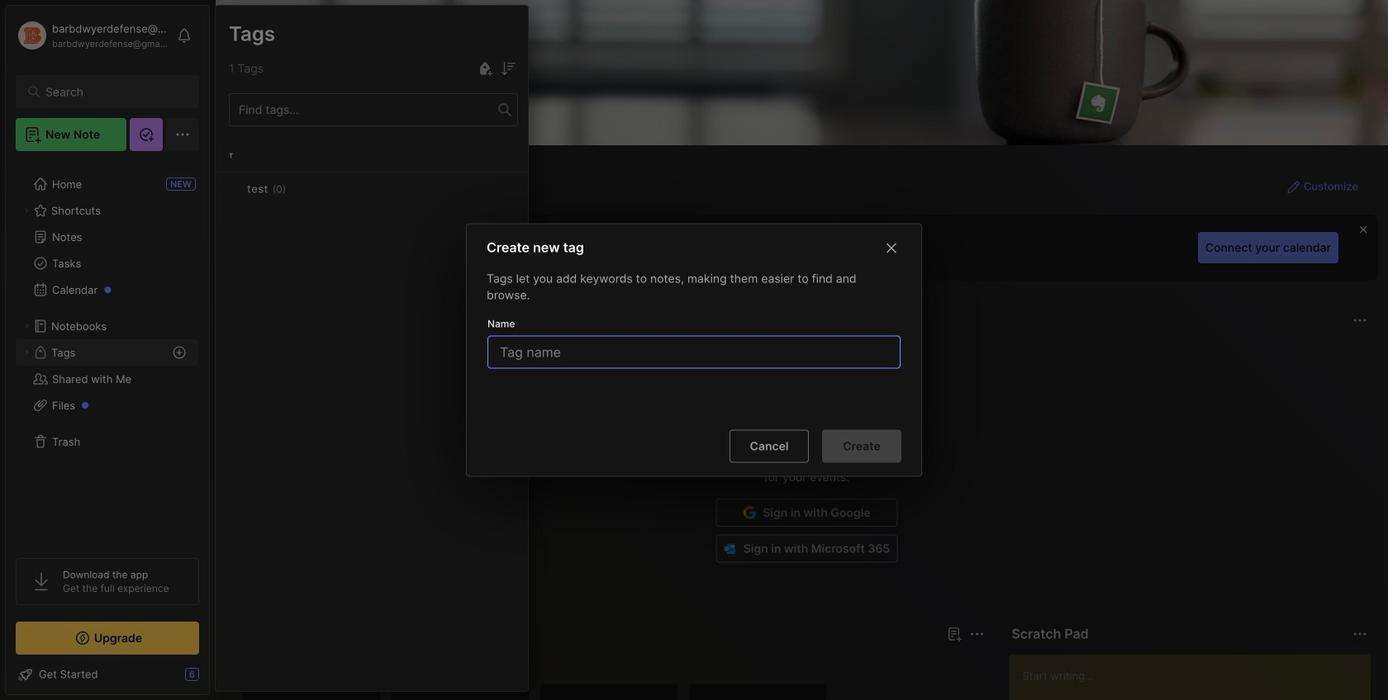 Task type: locate. For each thing, give the bounding box(es) containing it.
Search text field
[[45, 84, 177, 100]]

tab
[[245, 654, 294, 674]]

close image
[[882, 238, 901, 258]]

expand notebooks image
[[21, 321, 31, 331]]

Start writing… text field
[[1022, 655, 1370, 701]]

tree
[[6, 161, 209, 544]]

row group
[[216, 140, 528, 229], [242, 684, 837, 701]]

Tag name text field
[[498, 337, 893, 368]]

0 vertical spatial row group
[[216, 140, 528, 229]]

None search field
[[45, 82, 177, 102]]

Find tags… text field
[[230, 99, 498, 121]]

tree inside main element
[[6, 161, 209, 544]]

none search field inside main element
[[45, 82, 177, 102]]

create new tag image
[[475, 59, 495, 79]]

main element
[[0, 0, 215, 701]]



Task type: vqa. For each thing, say whether or not it's contained in the screenshot.
Find tags… text box
yes



Task type: describe. For each thing, give the bounding box(es) containing it.
1 vertical spatial row group
[[242, 684, 837, 701]]

expand tags image
[[21, 348, 31, 358]]



